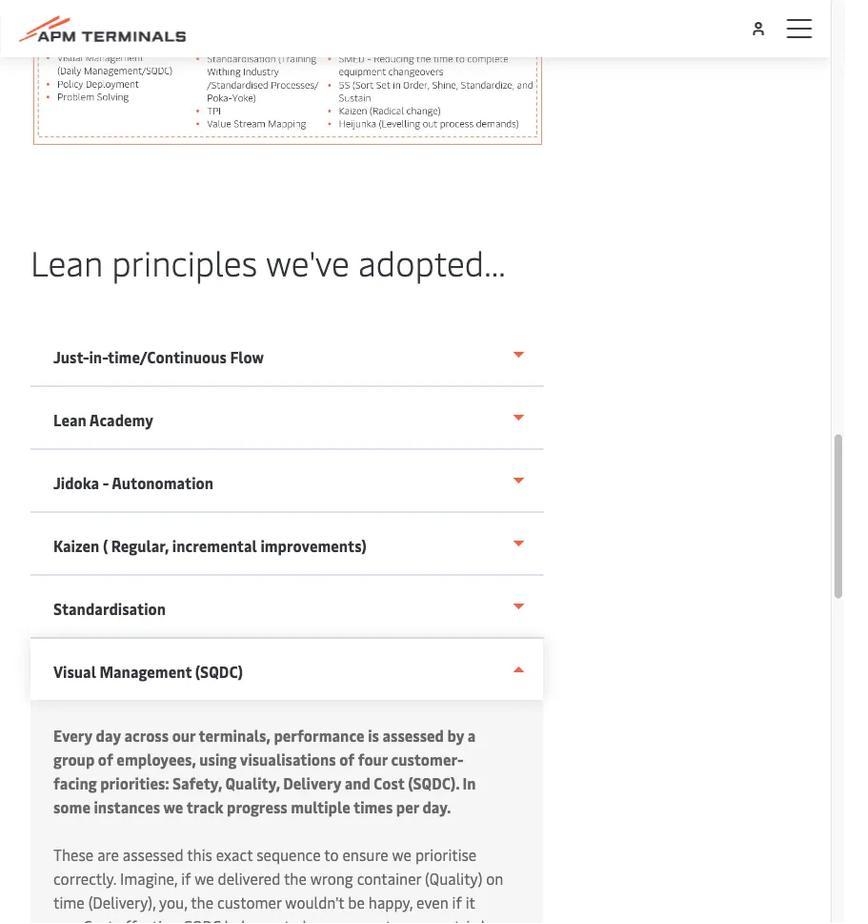 Task type: describe. For each thing, give the bounding box(es) containing it.
improvements)
[[261, 536, 367, 556]]

is
[[368, 725, 379, 746]]

jidoka - autonomation button
[[31, 450, 544, 513]]

academy
[[90, 410, 154, 430]]

just-in-time/continuous flow
[[53, 347, 264, 367]]

1 of from the left
[[98, 749, 113, 770]]

management
[[100, 662, 192, 682]]

kaizen ( regular, incremental improvements) button
[[31, 513, 544, 576]]

terminals,
[[199, 725, 271, 746]]

0 vertical spatial the
[[284, 869, 307, 889]]

0 horizontal spatial to
[[284, 916, 299, 923]]

wow house image
[[31, 0, 544, 147]]

regular,
[[111, 536, 169, 556]]

elivery
[[294, 773, 341, 794]]

kaizen ( regular, incremental improvements)
[[53, 536, 367, 556]]

we've
[[266, 239, 350, 285]]

instances
[[94, 797, 160, 818]]

progress
[[227, 797, 288, 818]]

prioritise
[[416, 845, 477, 865]]

c
[[374, 773, 383, 794]]

ensure
[[343, 845, 389, 865]]

principles
[[112, 239, 258, 285]]

kaizen
[[53, 536, 100, 556]]

wrong
[[311, 869, 354, 889]]

time/continuous
[[108, 347, 227, 367]]

ost (sqdc). in some instances we track progress multiple times per day.
[[53, 773, 476, 818]]

and
[[345, 773, 371, 794]]

across
[[124, 725, 169, 746]]

a
[[468, 725, 476, 746]]

helps
[[225, 916, 262, 923]]

customer-
[[392, 749, 464, 770]]

2 horizontal spatial we
[[392, 845, 412, 865]]

delivered
[[218, 869, 281, 889]]

adopted...
[[359, 239, 506, 285]]

1 vertical spatial if
[[453, 892, 462, 913]]

(quality)
[[425, 869, 483, 889]]

on
[[487, 869, 504, 889]]

just-
[[53, 347, 89, 367]]

1 horizontal spatial we
[[195, 869, 214, 889]]

are
[[97, 845, 119, 865]]

visual management (sqdc)
[[53, 662, 243, 682]]

flow
[[230, 347, 264, 367]]

standardisation button
[[31, 576, 544, 639]]

autonomation
[[112, 473, 214, 493]]

-
[[103, 473, 109, 493]]

s
[[173, 773, 181, 794]]

0 vertical spatial if
[[181, 869, 191, 889]]

by
[[448, 725, 465, 746]]

these are assessed this exact sequence to ensure we prioritise correctly. imagine, if we delivered the wrong container (quality) on time (delivery), you, the customer wouldn't be happy, even if it was cost effective. sqdc helps us to be more customer centric
[[53, 845, 504, 923]]

container
[[357, 869, 422, 889]]

exact
[[216, 845, 253, 865]]

employees,
[[117, 749, 196, 770]]

per
[[397, 797, 419, 818]]

us
[[265, 916, 281, 923]]

visualisations
[[240, 749, 336, 770]]

some
[[53, 797, 91, 818]]

lean principles we've adopted...
[[31, 239, 506, 285]]

happy,
[[369, 892, 413, 913]]

every day across our terminals, performance is assessed by a group of employees, using visualisations of four customer- facing priorities:
[[53, 725, 476, 794]]

s afety, q uality, d elivery and c
[[173, 773, 383, 794]]

2 of from the left
[[340, 749, 355, 770]]

correctly.
[[53, 869, 116, 889]]

these
[[53, 845, 94, 865]]

jidoka - autonomation
[[53, 473, 214, 493]]

uality,
[[236, 773, 280, 794]]



Task type: vqa. For each thing, say whether or not it's contained in the screenshot.
the day on the left bottom of page
yes



Task type: locate. For each thing, give the bounding box(es) containing it.
it
[[466, 892, 475, 913]]

assessed inside these are assessed this exact sequence to ensure we prioritise correctly. imagine, if we delivered the wrong container (quality) on time (delivery), you, the customer wouldn't be happy, even if it was cost effective. sqdc helps us to be more customer centric
[[123, 845, 184, 865]]

ost
[[383, 773, 405, 794]]

0 vertical spatial be
[[348, 892, 365, 913]]

0 horizontal spatial assessed
[[123, 845, 184, 865]]

lean left academy
[[53, 410, 87, 430]]

if left it
[[453, 892, 462, 913]]

of down day
[[98, 749, 113, 770]]

the up "sqdc"
[[191, 892, 214, 913]]

even
[[417, 892, 449, 913]]

1 horizontal spatial if
[[453, 892, 462, 913]]

to
[[324, 845, 339, 865], [284, 916, 299, 923]]

1 horizontal spatial to
[[324, 845, 339, 865]]

to right the us
[[284, 916, 299, 923]]

1 vertical spatial the
[[191, 892, 214, 913]]

multiple
[[291, 797, 351, 818]]

2 vertical spatial we
[[195, 869, 214, 889]]

0 vertical spatial assessed
[[383, 725, 444, 746]]

if
[[181, 869, 191, 889], [453, 892, 462, 913]]

1 vertical spatial we
[[392, 845, 412, 865]]

lean academy button
[[31, 387, 544, 450]]

track
[[187, 797, 224, 818]]

facing
[[53, 773, 97, 794]]

visual management (sqdc) button
[[31, 639, 544, 700]]

sequence
[[257, 845, 321, 865]]

more
[[323, 916, 359, 923]]

lean for lean principles we've adopted...
[[31, 239, 103, 285]]

0 horizontal spatial if
[[181, 869, 191, 889]]

just-in-time/continuous flow button
[[31, 324, 544, 387]]

1 horizontal spatial customer
[[363, 916, 427, 923]]

using
[[200, 749, 237, 770]]

four
[[358, 749, 388, 770]]

effective.
[[117, 916, 181, 923]]

0 horizontal spatial the
[[191, 892, 214, 913]]

assessed
[[383, 725, 444, 746], [123, 845, 184, 865]]

0 vertical spatial to
[[324, 845, 339, 865]]

lean for lean academy
[[53, 410, 87, 430]]

this
[[187, 845, 213, 865]]

lean up 'just-'
[[31, 239, 103, 285]]

0 horizontal spatial of
[[98, 749, 113, 770]]

0 horizontal spatial we
[[164, 797, 183, 818]]

0 vertical spatial customer
[[218, 892, 282, 913]]

1 horizontal spatial the
[[284, 869, 307, 889]]

1 horizontal spatial be
[[348, 892, 365, 913]]

every
[[53, 725, 93, 746]]

1 vertical spatial lean
[[53, 410, 87, 430]]

q
[[225, 773, 236, 794]]

times
[[354, 797, 393, 818]]

jidoka
[[53, 473, 99, 493]]

1 horizontal spatial assessed
[[383, 725, 444, 746]]

1 vertical spatial assessed
[[123, 845, 184, 865]]

performance
[[274, 725, 365, 746]]

time
[[53, 892, 85, 913]]

0 horizontal spatial customer
[[218, 892, 282, 913]]

standardisation
[[53, 599, 166, 619]]

of
[[98, 749, 113, 770], [340, 749, 355, 770]]

be up more
[[348, 892, 365, 913]]

to up the 'wrong'
[[324, 845, 339, 865]]

(delivery),
[[88, 892, 156, 913]]

the
[[284, 869, 307, 889], [191, 892, 214, 913]]

assessed up customer-
[[383, 725, 444, 746]]

we down the s
[[164, 797, 183, 818]]

1 horizontal spatial of
[[340, 749, 355, 770]]

(sqdc)
[[195, 662, 243, 682]]

visual management (sqdc) element
[[31, 700, 544, 923]]

we inside ost (sqdc). in some instances we track progress multiple times per day.
[[164, 797, 183, 818]]

visual
[[53, 662, 96, 682]]

if up 'you,'
[[181, 869, 191, 889]]

assessed up "imagine,"
[[123, 845, 184, 865]]

0 vertical spatial lean
[[31, 239, 103, 285]]

the down sequence
[[284, 869, 307, 889]]

be
[[348, 892, 365, 913], [303, 916, 320, 923]]

0 vertical spatial we
[[164, 797, 183, 818]]

you,
[[159, 892, 188, 913]]

priorities:
[[100, 773, 170, 794]]

customer up helps
[[218, 892, 282, 913]]

we down the this
[[195, 869, 214, 889]]

(
[[103, 536, 108, 556]]

incremental
[[172, 536, 257, 556]]

day
[[96, 725, 121, 746]]

in-
[[89, 347, 108, 367]]

wouldn't
[[285, 892, 345, 913]]

lean inside dropdown button
[[53, 410, 87, 430]]

of left the four
[[340, 749, 355, 770]]

lean academy
[[53, 410, 154, 430]]

customer down "happy,"
[[363, 916, 427, 923]]

1 vertical spatial be
[[303, 916, 320, 923]]

afety,
[[181, 773, 222, 794]]

imagine,
[[120, 869, 178, 889]]

0 horizontal spatial be
[[303, 916, 320, 923]]

assessed inside 'every day across our terminals, performance is assessed by a group of employees, using visualisations of four customer- facing priorities:'
[[383, 725, 444, 746]]

d
[[283, 773, 294, 794]]

lean
[[31, 239, 103, 285], [53, 410, 87, 430]]

sqdc
[[184, 916, 221, 923]]

day.
[[423, 797, 452, 818]]

(sqdc). in
[[408, 773, 476, 794]]

customer
[[218, 892, 282, 913], [363, 916, 427, 923]]

1 vertical spatial to
[[284, 916, 299, 923]]

we up container
[[392, 845, 412, 865]]

group
[[53, 749, 95, 770]]

1 vertical spatial customer
[[363, 916, 427, 923]]

be down wouldn't in the left of the page
[[303, 916, 320, 923]]

was cost
[[53, 916, 113, 923]]

our
[[172, 725, 196, 746]]



